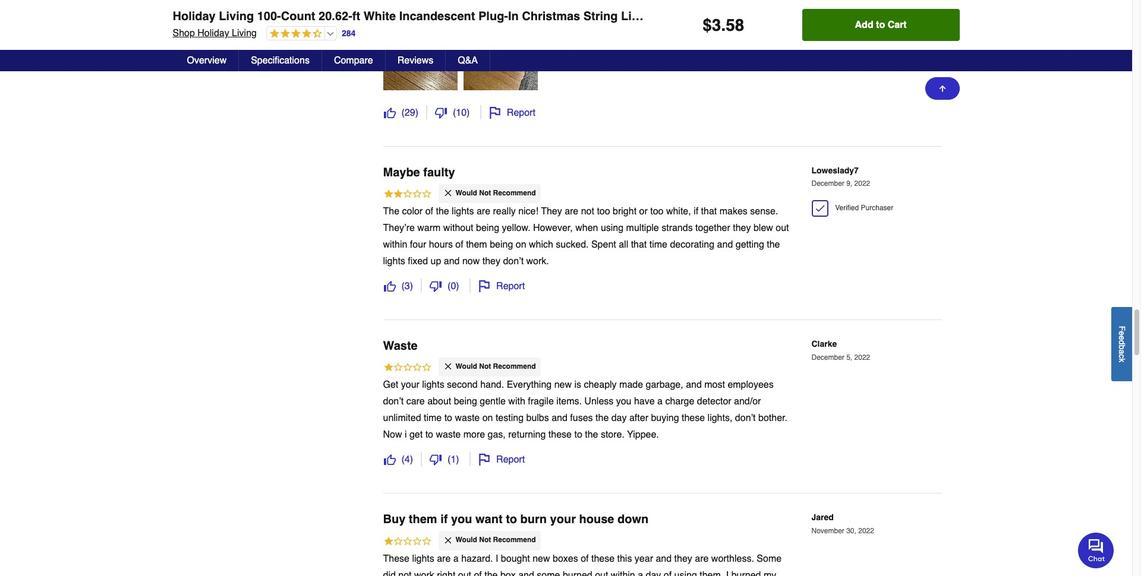 Task type: locate. For each thing, give the bounding box(es) containing it.
0 vertical spatial within
[[383, 240, 408, 250]]

now
[[383, 430, 402, 441]]

1 vertical spatial would
[[456, 363, 478, 371]]

on down 'gentle'
[[483, 414, 493, 424]]

work.
[[527, 256, 549, 267]]

5,
[[847, 354, 853, 362]]

2 1 star image from the top
[[383, 536, 432, 549]]

thumb up image for ( 29 )
[[384, 107, 396, 119]]

they
[[733, 223, 751, 234], [483, 256, 501, 267], [675, 554, 693, 565]]

recommend up bought at the bottom
[[493, 537, 536, 545]]

to right get
[[426, 430, 434, 441]]

would not recommend up the hand.
[[456, 363, 536, 371]]

report for waste
[[497, 455, 525, 466]]

2 vertical spatial they
[[675, 554, 693, 565]]

thumb down image left 10
[[435, 107, 447, 119]]

2 vertical spatial don't
[[736, 414, 756, 424]]

burned down the worthless.
[[732, 571, 762, 577]]

flag image for waste
[[479, 455, 491, 466]]

1 not from the top
[[479, 189, 491, 197]]

thumb up image
[[384, 455, 396, 466]]

employees
[[728, 380, 774, 391]]

chat invite button image
[[1079, 533, 1115, 569]]

2022
[[855, 180, 871, 188], [855, 354, 871, 362], [859, 527, 875, 536]]

would
[[456, 189, 478, 197], [456, 363, 478, 371], [456, 537, 478, 545]]

more
[[464, 430, 485, 441]]

1 recommend from the top
[[493, 189, 536, 197]]

0 horizontal spatial they
[[483, 256, 501, 267]]

you left want
[[451, 513, 473, 527]]

e up d in the bottom right of the page
[[1118, 331, 1128, 336]]

they're
[[383, 223, 415, 234]]

0 horizontal spatial them
[[409, 513, 437, 527]]

these down fuses
[[549, 430, 572, 441]]

too
[[597, 206, 611, 217], [651, 206, 664, 217]]

0 vertical spatial if
[[694, 206, 699, 217]]

recommend up 'everything'
[[493, 363, 536, 371]]

thumb down image for ( 0 )
[[430, 281, 442, 293]]

that right all
[[631, 240, 647, 250]]

1 vertical spatial new
[[533, 554, 550, 565]]

of right boxes
[[581, 554, 589, 565]]

strands
[[662, 223, 693, 234]]

1 december from the top
[[812, 180, 845, 188]]

and right up
[[444, 256, 460, 267]]

284
[[342, 28, 356, 38]]

0 vertical spatial day
[[612, 414, 627, 424]]

christmas
[[522, 10, 581, 23]]

close image for them
[[443, 536, 453, 546]]

1 vertical spatial your
[[550, 513, 576, 527]]

time down multiple
[[650, 240, 668, 250]]

0 vertical spatial recommend
[[493, 189, 536, 197]]

1 vertical spatial them
[[409, 513, 437, 527]]

cart
[[888, 20, 907, 30]]

not for waste
[[479, 363, 491, 371]]

0 horizontal spatial time
[[424, 414, 442, 424]]

close image down faulty
[[443, 189, 453, 198]]

2 not from the top
[[479, 363, 491, 371]]

0 horizontal spatial you
[[451, 513, 473, 527]]

2 vertical spatial would
[[456, 537, 478, 545]]

burn
[[521, 513, 547, 527]]

report button for maybe faulty
[[478, 280, 526, 294]]

them.
[[700, 571, 724, 577]]

thumb down image left 0
[[430, 281, 442, 293]]

would for buy them if you want to burn your house down
[[456, 537, 478, 545]]

1 horizontal spatial they
[[675, 554, 693, 565]]

2 vertical spatial 2022
[[859, 527, 875, 536]]

1 thumb up image from the top
[[384, 107, 396, 119]]

of left them.
[[664, 571, 672, 577]]

down
[[618, 513, 649, 527]]

1 horizontal spatial that
[[702, 206, 717, 217]]

0 vertical spatial flag image
[[489, 107, 501, 119]]

1 vertical spatial not
[[399, 571, 412, 577]]

the down unless
[[596, 414, 609, 424]]

compare
[[334, 55, 373, 66]]

would not recommend
[[456, 189, 536, 197], [456, 363, 536, 371], [456, 537, 536, 545]]

1 vertical spatial 2022
[[855, 354, 871, 362]]

0 vertical spatial thumb down image
[[435, 107, 447, 119]]

3 would not recommend from the top
[[456, 537, 536, 545]]

lights up without
[[452, 206, 474, 217]]

f
[[1118, 326, 1128, 331]]

2 horizontal spatial don't
[[736, 414, 756, 424]]

1 vertical spatial living
[[232, 28, 257, 39]]

time
[[650, 240, 668, 250], [424, 414, 442, 424]]

2 e from the top
[[1118, 336, 1128, 340]]

a right have on the right bottom of the page
[[658, 397, 663, 408]]

1 horizontal spatial not
[[581, 206, 595, 217]]

1 vertical spatial close image
[[443, 536, 453, 546]]

december inside clarke december 5, 2022
[[812, 354, 845, 362]]

and left most
[[686, 380, 702, 391]]

box
[[501, 571, 516, 577]]

2 vertical spatial being
[[454, 397, 477, 408]]

0 horizontal spatial if
[[441, 513, 448, 527]]

lights
[[452, 206, 474, 217], [383, 256, 406, 267], [422, 380, 445, 391], [412, 554, 435, 565]]

( for 29
[[402, 108, 405, 118]]

they up getting
[[733, 223, 751, 234]]

0 vertical spatial would
[[456, 189, 478, 197]]

waste
[[383, 340, 418, 353]]

that
[[702, 206, 717, 217], [631, 240, 647, 250]]

0 vertical spatial these
[[682, 414, 705, 424]]

1 vertical spatial i
[[727, 571, 729, 577]]

blew
[[754, 223, 774, 234]]

are up them.
[[695, 554, 709, 565]]

thumb down image
[[435, 107, 447, 119], [430, 281, 442, 293]]

2 horizontal spatial they
[[733, 223, 751, 234]]

detector
[[697, 397, 732, 408]]

holiday
[[173, 10, 216, 23], [198, 28, 229, 39]]

would for waste
[[456, 363, 478, 371]]

0 horizontal spatial day
[[612, 414, 627, 424]]

0 vertical spatial they
[[733, 223, 751, 234]]

day inside 'these lights are a hazard. i bought new boxes of these this year and they are worthless. some did not work right out of the box and some burned out within a day of using them. i burned m'
[[646, 571, 662, 577]]

2 december from the top
[[812, 354, 845, 362]]

within down they're
[[383, 240, 408, 250]]

2022 inside jared november 30, 2022
[[859, 527, 875, 536]]

being down second
[[454, 397, 477, 408]]

1 burned from the left
[[563, 571, 593, 577]]

lights inside get your lights second hand. everything new is cheaply made garbage, and most employees don't care about being gentle with fragile items. unless you have a charge detector and/or unlimited time to waste on testing bulbs and fuses the day after buying these lights, don't bother. now i get to waste more gas, returning these to the store. yippee.
[[422, 380, 445, 391]]

0 horizontal spatial i
[[496, 554, 499, 565]]

thumb up image left ( 3 )
[[384, 281, 396, 293]]

testing
[[496, 414, 524, 424]]

)
[[415, 108, 419, 118], [467, 108, 470, 118], [410, 281, 413, 292], [456, 281, 459, 292], [410, 455, 413, 466], [456, 455, 459, 466]]

don't down and/or at the bottom right of the page
[[736, 414, 756, 424]]

0 vertical spatial close image
[[443, 189, 453, 198]]

flag image down more
[[479, 455, 491, 466]]

add to cart button
[[803, 9, 960, 41]]

would not recommend up really
[[456, 189, 536, 197]]

new
[[555, 380, 572, 391], [533, 554, 550, 565]]

when
[[576, 223, 599, 234]]

if left want
[[441, 513, 448, 527]]

0 vertical spatial your
[[401, 380, 420, 391]]

1 vertical spatial using
[[675, 571, 697, 577]]

1 horizontal spatial them
[[466, 240, 487, 250]]

report button right ( 10 )
[[489, 106, 536, 120]]

the
[[383, 206, 400, 217]]

i down the worthless.
[[727, 571, 729, 577]]

https://photos us.bazaarvoice.com/photo/2/cghvdg86bg93zxm/7969eeb7 29de 566b ac02 ad08fe5ba9d4 image
[[464, 16, 538, 90]]

2 horizontal spatial out
[[776, 223, 790, 234]]

1 would from the top
[[456, 189, 478, 197]]

buy them if you want to burn your house down
[[383, 513, 649, 527]]

don't inside the color of the lights are really nice! they are not too bright or too white, if that makes sense. they're warm without being yellow. however, when using multiple strands together they blew out within four hours of them being on which sucked. spent all that time decorating and getting the lights fixed up and now they don't work.
[[503, 256, 524, 267]]

1 horizontal spatial 3
[[712, 15, 722, 34]]

of down without
[[456, 240, 464, 250]]

3 for (
[[405, 281, 410, 292]]

1 horizontal spatial using
[[675, 571, 697, 577]]

1 vertical spatial being
[[490, 240, 513, 250]]

using up spent at the top right
[[601, 223, 624, 234]]

( for 1
[[448, 455, 451, 466]]

0 vertical spatial 1 star image
[[383, 362, 432, 375]]

these lights are a hazard. i bought new boxes of these this year and they are worthless. some did not work right out of the box and some burned out within a day of using them. i burned m
[[383, 554, 782, 577]]

the down fuses
[[585, 430, 599, 441]]

3 would from the top
[[456, 537, 478, 545]]

3 down 'fixed'
[[405, 281, 410, 292]]

1 star image up these
[[383, 536, 432, 549]]

december
[[812, 180, 845, 188], [812, 354, 845, 362]]

2 vertical spatial report button
[[478, 453, 526, 468]]

using left them.
[[675, 571, 697, 577]]

1 vertical spatial time
[[424, 414, 442, 424]]

string
[[584, 10, 618, 23]]

1 vertical spatial report
[[497, 281, 525, 292]]

d
[[1118, 340, 1128, 345]]

on inside the color of the lights are really nice! they are not too bright or too white, if that makes sense. they're warm without being yellow. however, when using multiple strands together they blew out within four hours of them being on which sucked. spent all that time decorating and getting the lights fixed up and now they don't work.
[[516, 240, 527, 250]]

1 vertical spatial within
[[611, 571, 636, 577]]

2 vertical spatial not
[[479, 537, 491, 545]]

that up together
[[702, 206, 717, 217]]

are
[[477, 206, 491, 217], [565, 206, 579, 217], [437, 554, 451, 565], [695, 554, 709, 565]]

3 not from the top
[[479, 537, 491, 545]]

1 horizontal spatial don't
[[503, 256, 524, 267]]

2022 right 5, at the right
[[855, 354, 871, 362]]

december down loweslady7
[[812, 180, 845, 188]]

boxes
[[553, 554, 578, 565]]

some
[[537, 571, 560, 577]]

of
[[426, 206, 434, 217], [456, 240, 464, 250], [581, 554, 589, 565], [474, 571, 482, 577], [664, 571, 672, 577]]

thumb up image
[[384, 107, 396, 119], [384, 281, 396, 293]]

close image up right
[[443, 536, 453, 546]]

within inside 'these lights are a hazard. i bought new boxes of these this year and they are worthless. some did not work right out of the box and some burned out within a day of using them. i burned m'
[[611, 571, 636, 577]]

3 left 58
[[712, 15, 722, 34]]

a up right
[[454, 554, 459, 565]]

e up b
[[1118, 336, 1128, 340]]

lights up 'work'
[[412, 554, 435, 565]]

your up care
[[401, 380, 420, 391]]

would not recommend for maybe faulty
[[456, 189, 536, 197]]

1 star image down waste
[[383, 362, 432, 375]]

sucked.
[[556, 240, 589, 250]]

q&a
[[458, 55, 478, 66]]

1 vertical spatial recommend
[[493, 363, 536, 371]]

recommend for buy them if you want to burn your house down
[[493, 537, 536, 545]]

0 vertical spatial report button
[[489, 106, 536, 120]]

1 horizontal spatial time
[[650, 240, 668, 250]]

thumb up image left 29
[[384, 107, 396, 119]]

a up the k
[[1118, 350, 1128, 354]]

your right burn
[[550, 513, 576, 527]]

0 horizontal spatial that
[[631, 240, 647, 250]]

december down clarke
[[812, 354, 845, 362]]

1 horizontal spatial day
[[646, 571, 662, 577]]

and right year
[[656, 554, 672, 565]]

0 vertical spatial living
[[219, 10, 254, 23]]

1 close image from the top
[[443, 189, 453, 198]]

lights up "about"
[[422, 380, 445, 391]]

hand.
[[481, 380, 504, 391]]

0 vertical spatial waste
[[455, 414, 480, 424]]

within down 'this'
[[611, 571, 636, 577]]

recommend
[[493, 189, 536, 197], [493, 363, 536, 371], [493, 537, 536, 545]]

a inside get your lights second hand. everything new is cheaply made garbage, and most employees don't care about being gentle with fragile items. unless you have a charge detector and/or unlimited time to waste on testing bulbs and fuses the day after buying these lights, don't bother. now i get to waste more gas, returning these to the store. yippee.
[[658, 397, 663, 408]]

f e e d b a c k button
[[1112, 307, 1133, 382]]

clarke december 5, 2022
[[812, 340, 871, 362]]

flag image
[[489, 107, 501, 119], [479, 281, 491, 293], [479, 455, 491, 466]]

0 vertical spatial would not recommend
[[456, 189, 536, 197]]

purchaser
[[861, 204, 894, 212]]

not right did at the bottom left of the page
[[399, 571, 412, 577]]

i left bought at the bottom
[[496, 554, 499, 565]]

they right year
[[675, 554, 693, 565]]

december inside loweslady7 december 9, 2022
[[812, 180, 845, 188]]

this
[[618, 554, 632, 565]]

e
[[1118, 331, 1128, 336], [1118, 336, 1128, 340]]

0 vertical spatial not
[[581, 206, 595, 217]]

get your lights second hand. everything new is cheaply made garbage, and most employees don't care about being gentle with fragile items. unless you have a charge detector and/or unlimited time to waste on testing bulbs and fuses the day after buying these lights, don't bother. now i get to waste more gas, returning these to the store. yippee.
[[383, 380, 788, 441]]

jared
[[812, 513, 834, 523]]

report button for waste
[[478, 453, 526, 468]]

1 horizontal spatial if
[[694, 206, 699, 217]]

1 vertical spatial flag image
[[479, 281, 491, 293]]

2 too from the left
[[651, 206, 664, 217]]

2 vertical spatial recommend
[[493, 537, 536, 545]]

right
[[437, 571, 456, 577]]

don't down get
[[383, 397, 404, 408]]

garbage,
[[646, 380, 684, 391]]

being down yellow.
[[490, 240, 513, 250]]

1 vertical spatial thumb up image
[[384, 281, 396, 293]]

2 vertical spatial flag image
[[479, 455, 491, 466]]

living up the specifications
[[232, 28, 257, 39]]

new inside 'these lights are a hazard. i bought new boxes of these this year and they are worthless. some did not work right out of the box and some burned out within a day of using them. i burned m'
[[533, 554, 550, 565]]

0 vertical spatial time
[[650, 240, 668, 250]]

new left is
[[555, 380, 572, 391]]

time down "about"
[[424, 414, 442, 424]]

2 would from the top
[[456, 363, 478, 371]]

3
[[712, 15, 722, 34], [405, 281, 410, 292]]

being inside get your lights second hand. everything new is cheaply made garbage, and most employees don't care about being gentle with fragile items. unless you have a charge detector and/or unlimited time to waste on testing bulbs and fuses the day after buying these lights, don't bother. now i get to waste more gas, returning these to the store. yippee.
[[454, 397, 477, 408]]

holiday up the shop
[[173, 10, 216, 23]]

checkmark image
[[814, 203, 826, 215]]

1 horizontal spatial too
[[651, 206, 664, 217]]

1 vertical spatial 1 star image
[[383, 536, 432, 549]]

flag image right 10
[[489, 107, 501, 119]]

these inside 'these lights are a hazard. i bought new boxes of these this year and they are worthless. some did not work right out of the box and some burned out within a day of using them. i burned m'
[[592, 554, 615, 565]]

not inside 'these lights are a hazard. i bought new boxes of these this year and they are worthless. some did not work right out of the box and some burned out within a day of using them. i burned m'
[[399, 571, 412, 577]]

1 would not recommend from the top
[[456, 189, 536, 197]]

overview button
[[175, 50, 239, 71]]

b
[[1118, 345, 1128, 350]]

2022 inside clarke december 5, 2022
[[855, 354, 871, 362]]

have
[[635, 397, 655, 408]]

1 1 star image from the top
[[383, 362, 432, 375]]

would for maybe faulty
[[456, 189, 478, 197]]

) for ( 3 )
[[410, 281, 413, 292]]

some
[[757, 554, 782, 565]]

0 horizontal spatial on
[[483, 414, 493, 424]]

day down year
[[646, 571, 662, 577]]

0 vertical spatial on
[[516, 240, 527, 250]]

up
[[431, 256, 441, 267]]

not
[[479, 189, 491, 197], [479, 363, 491, 371], [479, 537, 491, 545]]

2 vertical spatial would not recommend
[[456, 537, 536, 545]]

holiday up overview button
[[198, 28, 229, 39]]

0 vertical spatial 2022
[[855, 180, 871, 188]]

0 vertical spatial 3
[[712, 15, 722, 34]]

of up warm at the left top of the page
[[426, 206, 434, 217]]

which
[[529, 240, 554, 250]]

the up warm at the left top of the page
[[436, 206, 449, 217]]

within inside the color of the lights are really nice! they are not too bright or too white, if that makes sense. they're warm without being yellow. however, when using multiple strands together they blew out within four hours of them being on which sucked. spent all that time decorating and getting the lights fixed up and now they don't work.
[[383, 240, 408, 250]]

0 horizontal spatial not
[[399, 571, 412, 577]]

lights
[[622, 10, 657, 23]]

0 horizontal spatial burned
[[563, 571, 593, 577]]

2022 right 9,
[[855, 180, 871, 188]]

are left really
[[477, 206, 491, 217]]

out right right
[[458, 571, 472, 577]]

recommend up really
[[493, 189, 536, 197]]

1 vertical spatial not
[[479, 363, 491, 371]]

report for maybe faulty
[[497, 281, 525, 292]]

would not recommend down want
[[456, 537, 536, 545]]

on down yellow.
[[516, 240, 527, 250]]

however,
[[533, 223, 573, 234]]

report
[[507, 108, 536, 118], [497, 281, 525, 292], [497, 455, 525, 466]]

1 vertical spatial on
[[483, 414, 493, 424]]

1 vertical spatial that
[[631, 240, 647, 250]]

0 vertical spatial thumb up image
[[384, 107, 396, 119]]

really
[[493, 206, 516, 217]]

you
[[617, 397, 632, 408], [451, 513, 473, 527]]

bother.
[[759, 414, 788, 424]]

2 would not recommend from the top
[[456, 363, 536, 371]]

being down really
[[476, 223, 500, 234]]

them inside the color of the lights are really nice! they are not too bright or too white, if that makes sense. they're warm without being yellow. however, when using multiple strands together they blew out within four hours of them being on which sucked. spent all that time decorating and getting the lights fixed up and now they don't work.
[[466, 240, 487, 250]]

if right white,
[[694, 206, 699, 217]]

burned
[[563, 571, 593, 577], [732, 571, 762, 577]]

0 vertical spatial holiday
[[173, 10, 216, 23]]

3 for $
[[712, 15, 722, 34]]

0 horizontal spatial new
[[533, 554, 550, 565]]

1 vertical spatial 3
[[405, 281, 410, 292]]

0 vertical spatial new
[[555, 380, 572, 391]]

four
[[410, 240, 427, 250]]

report button down gas,
[[478, 453, 526, 468]]

not for maybe faulty
[[479, 189, 491, 197]]

too left bright at the top right of the page
[[597, 206, 611, 217]]

0 vertical spatial them
[[466, 240, 487, 250]]

2022 right the 30,
[[859, 527, 875, 536]]

close image
[[443, 189, 453, 198], [443, 536, 453, 546]]

1 vertical spatial day
[[646, 571, 662, 577]]

flag image down now
[[479, 281, 491, 293]]

you down made on the right of page
[[617, 397, 632, 408]]

1 horizontal spatial new
[[555, 380, 572, 391]]

2 close image from the top
[[443, 536, 453, 546]]

to right the add on the right top of the page
[[877, 20, 886, 30]]

1 horizontal spatial these
[[592, 554, 615, 565]]

these
[[383, 554, 410, 565]]

.
[[722, 15, 726, 34]]

too right or on the top of the page
[[651, 206, 664, 217]]

2 recommend from the top
[[493, 363, 536, 371]]

0 horizontal spatial don't
[[383, 397, 404, 408]]

on inside get your lights second hand. everything new is cheaply made garbage, and most employees don't care about being gentle with fragile items. unless you have a charge detector and/or unlimited time to waste on testing bulbs and fuses the day after buying these lights, don't bother. now i get to waste more gas, returning these to the store. yippee.
[[483, 414, 493, 424]]

( for 4
[[402, 455, 405, 466]]

1 horizontal spatial on
[[516, 240, 527, 250]]

0 vertical spatial not
[[479, 189, 491, 197]]

count
[[281, 10, 316, 23]]

3 recommend from the top
[[493, 537, 536, 545]]

1 star image
[[383, 362, 432, 375], [383, 536, 432, 549]]

1 star image for buy them if you want to burn your house down
[[383, 536, 432, 549]]

1 vertical spatial if
[[441, 513, 448, 527]]

2022 for buy them if you want to burn your house down
[[859, 527, 875, 536]]

0 vertical spatial december
[[812, 180, 845, 188]]

waste up more
[[455, 414, 480, 424]]

0 horizontal spatial using
[[601, 223, 624, 234]]

them right buy
[[409, 513, 437, 527]]

0 horizontal spatial these
[[549, 430, 572, 441]]

new up the some
[[533, 554, 550, 565]]

out right blew
[[776, 223, 790, 234]]

these down charge
[[682, 414, 705, 424]]

don't left work.
[[503, 256, 524, 267]]

1 horizontal spatial burned
[[732, 571, 762, 577]]

2 thumb up image from the top
[[384, 281, 396, 293]]

plug-
[[479, 10, 508, 23]]

or
[[640, 206, 648, 217]]

to
[[877, 20, 886, 30], [445, 414, 453, 424], [426, 430, 434, 441], [575, 430, 583, 441], [506, 513, 517, 527]]

bought
[[501, 554, 530, 565]]

recommend for waste
[[493, 363, 536, 371]]

made
[[620, 380, 644, 391]]

items.
[[557, 397, 582, 408]]

flag image for maybe faulty
[[479, 281, 491, 293]]



Task type: describe. For each thing, give the bounding box(es) containing it.
1 vertical spatial these
[[549, 430, 572, 441]]

decorating
[[670, 240, 715, 250]]

1 e from the top
[[1118, 331, 1128, 336]]

time inside get your lights second hand. everything new is cheaply made garbage, and most employees don't care about being gentle with fragile items. unless you have a charge detector and/or unlimited time to waste on testing bulbs and fuses the day after buying these lights, don't bother. now i get to waste more gas, returning these to the store. yippee.
[[424, 414, 442, 424]]

2 stars image
[[383, 189, 432, 202]]

$
[[703, 15, 712, 34]]

the inside 'these lights are a hazard. i bought new boxes of these this year and they are worthless. some did not work right out of the box and some burned out within a day of using them. i burned m'
[[485, 571, 498, 577]]

arrow up image
[[938, 84, 948, 93]]

get
[[383, 380, 399, 391]]

0 vertical spatial that
[[702, 206, 717, 217]]

charge
[[666, 397, 695, 408]]

of down hazard.
[[474, 571, 482, 577]]

loweslady7
[[812, 166, 859, 175]]

if inside the color of the lights are really nice! they are not too bright or too white, if that makes sense. they're warm without being yellow. however, when using multiple strands together they blew out within four hours of them being on which sucked. spent all that time decorating and getting the lights fixed up and now they don't work.
[[694, 206, 699, 217]]

c
[[1118, 354, 1128, 358]]

$ 3 . 58
[[703, 15, 745, 34]]

after
[[630, 414, 649, 424]]

thumb up image for ( 3 )
[[384, 281, 396, 293]]

thumb down image
[[430, 455, 442, 466]]

december for clarke
[[812, 354, 845, 362]]

20.62-
[[319, 10, 353, 23]]

) for ( 0 )
[[456, 281, 459, 292]]

lights inside 'these lights are a hazard. i bought new boxes of these this year and they are worthless. some did not work right out of the box and some burned out within a day of using them. i burned m'
[[412, 554, 435, 565]]

house
[[580, 513, 615, 527]]

verified
[[836, 204, 859, 212]]

bright
[[613, 206, 637, 217]]

1
[[451, 455, 456, 466]]

hours
[[429, 240, 453, 250]]

yippee.
[[628, 430, 659, 441]]

1 vertical spatial waste
[[436, 430, 461, 441]]

you inside get your lights second hand. everything new is cheaply made garbage, and most employees don't care about being gentle with fragile items. unless you have a charge detector and/or unlimited time to waste on testing bulbs and fuses the day after buying these lights, don't bother. now i get to waste more gas, returning these to the store. yippee.
[[617, 397, 632, 408]]

add to cart
[[856, 20, 907, 30]]

to down "about"
[[445, 414, 453, 424]]

2022 for waste
[[855, 354, 871, 362]]

are up right
[[437, 554, 451, 565]]

close image for faulty
[[443, 189, 453, 198]]

most
[[705, 380, 726, 391]]

buying
[[651, 414, 680, 424]]

1 vertical spatial holiday
[[198, 28, 229, 39]]

all
[[619, 240, 629, 250]]

the color of the lights are really nice! they are not too bright or too white, if that makes sense. they're warm without being yellow. however, when using multiple strands together they blew out within four hours of them being on which sucked. spent all that time decorating and getting the lights fixed up and now they don't work.
[[383, 206, 790, 267]]

2 burned from the left
[[732, 571, 762, 577]]

out inside the color of the lights are really nice! they are not too bright or too white, if that makes sense. they're warm without being yellow. however, when using multiple strands together they blew out within four hours of them being on which sucked. spent all that time decorating and getting the lights fixed up and now they don't work.
[[776, 223, 790, 234]]

would not recommend for waste
[[456, 363, 536, 371]]

a down year
[[638, 571, 644, 577]]

color
[[402, 206, 423, 217]]

white,
[[667, 206, 691, 217]]

spent
[[592, 240, 617, 250]]

did
[[383, 571, 396, 577]]

in
[[508, 10, 519, 23]]

thumb down image for ( 10 )
[[435, 107, 447, 119]]

december for loweslady7
[[812, 180, 845, 188]]

0 vertical spatial being
[[476, 223, 500, 234]]

they
[[541, 206, 562, 217]]

the down blew
[[767, 240, 781, 250]]

1 vertical spatial don't
[[383, 397, 404, 408]]

( 1 )
[[448, 455, 459, 466]]

about
[[428, 397, 452, 408]]

specifications
[[251, 55, 310, 66]]

new inside get your lights second hand. everything new is cheaply made garbage, and most employees don't care about being gentle with fragile items. unless you have a charge detector and/or unlimited time to waste on testing bulbs and fuses the day after buying these lights, don't bother. now i get to waste more gas, returning these to the store. yippee.
[[555, 380, 572, 391]]

( 29 )
[[402, 108, 419, 118]]

and down bought at the bottom
[[519, 571, 535, 577]]

maybe faulty
[[383, 166, 455, 180]]

reviews button
[[386, 50, 446, 71]]

29
[[405, 108, 415, 118]]

shop holiday living
[[173, 28, 257, 39]]

( 3 )
[[402, 281, 413, 292]]

day inside get your lights second hand. everything new is cheaply made garbage, and most employees don't care about being gentle with fragile items. unless you have a charge detector and/or unlimited time to waste on testing bulbs and fuses the day after buying these lights, don't bother. now i get to waste more gas, returning these to the store. yippee.
[[612, 414, 627, 424]]

100-
[[257, 10, 281, 23]]

hazard.
[[462, 554, 493, 565]]

4
[[405, 455, 410, 466]]

loweslady7 december 9, 2022
[[812, 166, 871, 188]]

1 too from the left
[[597, 206, 611, 217]]

multiple
[[627, 223, 659, 234]]

0 horizontal spatial out
[[458, 571, 472, 577]]

1 horizontal spatial your
[[550, 513, 576, 527]]

would not recommend for buy them if you want to burn your house down
[[456, 537, 536, 545]]

to inside button
[[877, 20, 886, 30]]

buy
[[383, 513, 406, 527]]

not inside the color of the lights are really nice! they are not too bright or too white, if that makes sense. they're warm without being yellow. however, when using multiple strands together they blew out within four hours of them being on which sucked. spent all that time decorating and getting the lights fixed up and now they don't work.
[[581, 206, 595, 217]]

0 vertical spatial report
[[507, 108, 536, 118]]

makes
[[720, 206, 748, 217]]

work
[[415, 571, 435, 577]]

store.
[[601, 430, 625, 441]]

using inside the color of the lights are really nice! they are not too bright or too white, if that makes sense. they're warm without being yellow. however, when using multiple strands together they blew out within four hours of them being on which sucked. spent all that time decorating and getting the lights fixed up and now they don't work.
[[601, 223, 624, 234]]

not for buy them if you want to burn your house down
[[479, 537, 491, 545]]

they inside 'these lights are a hazard. i bought new boxes of these this year and they are worthless. some did not work right out of the box and some burned out within a day of using them. i burned m'
[[675, 554, 693, 565]]

( for 10
[[453, 108, 456, 118]]

58
[[726, 15, 745, 34]]

4.4 stars image
[[267, 29, 322, 40]]

) for ( 29 )
[[415, 108, 419, 118]]

1 vertical spatial you
[[451, 513, 473, 527]]

year
[[635, 554, 654, 565]]

care
[[407, 397, 425, 408]]

now
[[463, 256, 480, 267]]

recommend for maybe faulty
[[493, 189, 536, 197]]

fuses
[[571, 414, 593, 424]]

want
[[476, 513, 503, 527]]

lights left 'fixed'
[[383, 256, 406, 267]]

overview
[[187, 55, 227, 66]]

a inside button
[[1118, 350, 1128, 354]]

jared november 30, 2022
[[812, 513, 875, 536]]

time inside the color of the lights are really nice! they are not too bright or too white, if that makes sense. they're warm without being yellow. however, when using multiple strands together they blew out within four hours of them being on which sucked. spent all that time decorating and getting the lights fixed up and now they don't work.
[[650, 240, 668, 250]]

bulbs
[[527, 414, 549, 424]]

add
[[856, 20, 874, 30]]

to left burn
[[506, 513, 517, 527]]

your inside get your lights second hand. everything new is cheaply made garbage, and most employees don't care about being gentle with fragile items. unless you have a charge detector and/or unlimited time to waste on testing bulbs and fuses the day after buying these lights, don't bother. now i get to waste more gas, returning these to the store. yippee.
[[401, 380, 420, 391]]

( for 0
[[448, 281, 451, 292]]

and down together
[[718, 240, 733, 250]]

shop
[[173, 28, 195, 39]]

sense.
[[751, 206, 779, 217]]

k
[[1118, 358, 1128, 363]]

1 horizontal spatial out
[[595, 571, 609, 577]]

unlimited
[[383, 414, 421, 424]]

( for 3
[[402, 281, 405, 292]]

and/or
[[735, 397, 761, 408]]

i
[[405, 430, 407, 441]]

2022 inside loweslady7 december 9, 2022
[[855, 180, 871, 188]]

) for ( 10 )
[[467, 108, 470, 118]]

holiday living 100-count 20.62-ft white incandescent plug-in christmas string lights
[[173, 10, 657, 23]]

( 4 )
[[402, 455, 413, 466]]

to down fuses
[[575, 430, 583, 441]]

and down items.
[[552, 414, 568, 424]]

everything
[[507, 380, 552, 391]]

) for ( 4 )
[[410, 455, 413, 466]]

are right the "they"
[[565, 206, 579, 217]]

1 vertical spatial they
[[483, 256, 501, 267]]

using inside 'these lights are a hazard. i bought new boxes of these this year and they are worthless. some did not work right out of the box and some burned out within a day of using them. i burned m'
[[675, 571, 697, 577]]

10
[[456, 108, 467, 118]]

without
[[444, 223, 474, 234]]

) for ( 1 )
[[456, 455, 459, 466]]

https://photos us.bazaarvoice.com/photo/2/cghvdg86bg93zxm/b562c2a6 fbf0 5f36 bcd3 3bd4b9c1848e image
[[383, 16, 458, 90]]

reviews
[[398, 55, 434, 66]]

verified purchaser
[[832, 204, 894, 212]]

together
[[696, 223, 731, 234]]

1 star image for waste
[[383, 362, 432, 375]]

close image
[[443, 362, 453, 372]]



Task type: vqa. For each thing, say whether or not it's contained in the screenshot.
'5%'
no



